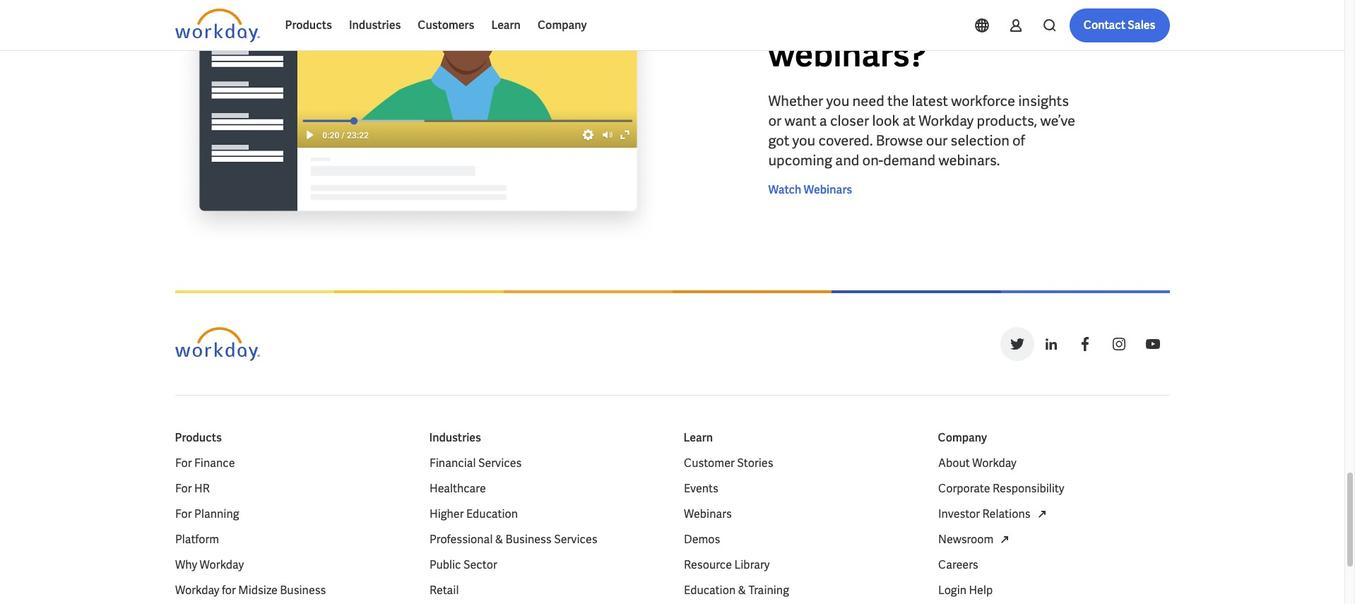 Task type: vqa. For each thing, say whether or not it's contained in the screenshot.
first list from the right
yes



Task type: describe. For each thing, give the bounding box(es) containing it.
& for professional
[[495, 532, 503, 547]]

0 horizontal spatial you
[[793, 132, 816, 150]]

planning
[[194, 506, 239, 521]]

industries inside industries dropdown button
[[349, 18, 401, 33]]

closer
[[830, 112, 869, 130]]

contact sales
[[1084, 18, 1156, 33]]

for planning
[[175, 506, 239, 521]]

library
[[734, 557, 770, 572]]

workday inside "whether you need the latest workforce insights or want a closer look at workday products, we've got you covered. browse our selection of upcoming and on-demand webinars."
[[919, 112, 974, 130]]

retail
[[429, 583, 459, 598]]

events link
[[684, 480, 718, 497]]

2 go to the homepage image from the top
[[175, 327, 260, 361]]

platform
[[175, 532, 219, 547]]

look
[[872, 112, 900, 130]]

1 vertical spatial products
[[175, 430, 222, 445]]

selection
[[951, 132, 1010, 150]]

1 horizontal spatial business
[[505, 532, 551, 547]]

about
[[938, 456, 970, 470]]

financial
[[429, 456, 476, 470]]

whether
[[768, 92, 824, 111]]

corporate responsibility
[[938, 481, 1064, 496]]

our
[[926, 132, 948, 150]]

1 horizontal spatial industries
[[429, 430, 481, 445]]

newsroom
[[938, 532, 994, 547]]

contact
[[1084, 18, 1126, 33]]

for for for hr
[[175, 481, 192, 496]]

midsize
[[238, 583, 277, 598]]

list for company
[[938, 455, 1170, 599]]

customers
[[418, 18, 474, 33]]

webinars link
[[684, 506, 732, 523]]

got
[[768, 132, 790, 150]]

newsroom link
[[938, 531, 1013, 548]]

responsibility
[[993, 481, 1064, 496]]

education & training link
[[684, 582, 789, 599]]

about workday
[[938, 456, 1016, 470]]

public sector
[[429, 557, 497, 572]]

events
[[684, 481, 718, 496]]

higher education
[[429, 506, 518, 521]]

a
[[820, 112, 827, 130]]

customer stories
[[684, 456, 773, 470]]

resource
[[684, 557, 732, 572]]

for finance link
[[175, 455, 235, 472]]

0 vertical spatial you
[[827, 92, 850, 111]]

professional
[[429, 532, 492, 547]]

list for industries
[[429, 455, 661, 604]]

about workday link
[[938, 455, 1016, 472]]

watch webinars link
[[768, 182, 852, 199]]

for hr link
[[175, 480, 209, 497]]

resource library
[[684, 557, 770, 572]]

looking
[[768, 0, 892, 37]]

help
[[969, 583, 993, 598]]

investor
[[938, 506, 980, 521]]

why
[[175, 557, 197, 572]]

for planning link
[[175, 506, 239, 523]]

healthcare link
[[429, 480, 486, 497]]

1 vertical spatial company
[[938, 430, 987, 445]]

demand
[[883, 152, 936, 170]]

0 horizontal spatial education
[[466, 506, 518, 521]]

latest
[[912, 92, 948, 111]]

at
[[903, 112, 916, 130]]

why workday link
[[175, 557, 244, 574]]

webinars.
[[939, 152, 1000, 170]]

want
[[785, 112, 817, 130]]

corporate responsibility link
[[938, 480, 1064, 497]]

1 vertical spatial learn
[[684, 430, 713, 445]]

for for for finance
[[175, 456, 192, 470]]

go to instagram image
[[1111, 335, 1127, 352]]

customers button
[[409, 8, 483, 42]]

public
[[429, 557, 461, 572]]

insights
[[1018, 92, 1069, 111]]

workday for midsize business link
[[175, 582, 326, 599]]

stories
[[737, 456, 773, 470]]

demos link
[[684, 531, 720, 548]]

company button
[[529, 8, 595, 42]]

go to twitter image
[[1009, 335, 1026, 352]]

for hr
[[175, 481, 209, 496]]

why workday
[[175, 557, 244, 572]]

login
[[938, 583, 966, 598]]

on-
[[863, 152, 883, 170]]

customer stories link
[[684, 455, 773, 472]]

investor relations
[[938, 506, 1030, 521]]

finance
[[194, 456, 235, 470]]

careers
[[938, 557, 978, 572]]

opens in a new tab image
[[1033, 506, 1050, 523]]

opens in a new tab image
[[996, 531, 1013, 548]]

1 vertical spatial business
[[280, 583, 326, 598]]



Task type: locate. For each thing, give the bounding box(es) containing it.
financial services
[[429, 456, 521, 470]]

go to facebook image
[[1077, 335, 1094, 352]]

resource library link
[[684, 557, 770, 574]]

corporate
[[938, 481, 990, 496]]

4 list from the left
[[938, 455, 1170, 599]]

company up about
[[938, 430, 987, 445]]

company right learn dropdown button
[[538, 18, 587, 33]]

for for workday
[[221, 583, 236, 598]]

1 for from the top
[[175, 456, 192, 470]]

1 vertical spatial for
[[221, 583, 236, 598]]

professional & business services link
[[429, 531, 597, 548]]

0 vertical spatial go to the homepage image
[[175, 8, 260, 42]]

training
[[748, 583, 789, 598]]

industries button
[[341, 8, 409, 42]]

investor relations link
[[938, 506, 1050, 523]]

go to youtube image
[[1144, 335, 1161, 352]]

& up sector
[[495, 532, 503, 547]]

1 vertical spatial you
[[793, 132, 816, 150]]

relations
[[982, 506, 1030, 521]]

learn left company dropdown button
[[491, 18, 521, 33]]

1 vertical spatial go to the homepage image
[[175, 327, 260, 361]]

2 for from the top
[[175, 481, 192, 496]]

business
[[505, 532, 551, 547], [280, 583, 326, 598]]

0 vertical spatial for
[[175, 456, 192, 470]]

webinars inside watch webinars link
[[804, 183, 852, 197]]

list containing financial services
[[429, 455, 661, 604]]

webinars
[[804, 183, 852, 197], [684, 506, 732, 521]]

watch
[[768, 183, 802, 197]]

products up for finance
[[175, 430, 222, 445]]

for inside list
[[221, 583, 236, 598]]

education & training
[[684, 583, 789, 598]]

0 vertical spatial company
[[538, 18, 587, 33]]

financial services link
[[429, 455, 521, 472]]

professional & business services
[[429, 532, 597, 547]]

industries right products dropdown button
[[349, 18, 401, 33]]

0 vertical spatial for
[[899, 0, 943, 37]]

higher
[[429, 506, 464, 521]]

& left the training
[[738, 583, 746, 598]]

0 horizontal spatial learn
[[491, 18, 521, 33]]

covered.
[[819, 132, 873, 150]]

for finance
[[175, 456, 235, 470]]

services inside "link"
[[478, 456, 521, 470]]

0 horizontal spatial webinars
[[684, 506, 732, 521]]

demos
[[684, 532, 720, 547]]

0 vertical spatial business
[[505, 532, 551, 547]]

webinars inside list
[[684, 506, 732, 521]]

contact sales link
[[1070, 8, 1170, 42]]

1 list from the left
[[175, 455, 407, 604]]

webinars?
[[768, 33, 927, 77]]

sector
[[463, 557, 497, 572]]

higher education link
[[429, 506, 518, 523]]

careers link
[[938, 557, 978, 574]]

list
[[175, 455, 407, 604], [429, 455, 661, 604], [684, 455, 915, 604], [938, 455, 1170, 599]]

products button
[[277, 8, 341, 42]]

for
[[175, 456, 192, 470], [175, 481, 192, 496], [175, 506, 192, 521]]

products left industries dropdown button
[[285, 18, 332, 33]]

workday webinars image
[[175, 0, 661, 245]]

you up closer
[[827, 92, 850, 111]]

list containing customer stories
[[684, 455, 915, 604]]

0 vertical spatial &
[[495, 532, 503, 547]]

the
[[888, 92, 909, 111]]

login help
[[938, 583, 993, 598]]

learn inside dropdown button
[[491, 18, 521, 33]]

platform link
[[175, 531, 219, 548]]

products inside dropdown button
[[285, 18, 332, 33]]

2 vertical spatial for
[[175, 506, 192, 521]]

0 vertical spatial services
[[478, 456, 521, 470]]

customer
[[684, 456, 734, 470]]

1 vertical spatial education
[[684, 583, 735, 598]]

1 horizontal spatial education
[[684, 583, 735, 598]]

learn button
[[483, 8, 529, 42]]

0 vertical spatial education
[[466, 506, 518, 521]]

1 horizontal spatial webinars
[[804, 183, 852, 197]]

1 vertical spatial services
[[554, 532, 597, 547]]

1 go to the homepage image from the top
[[175, 8, 260, 42]]

workday for midsize business
[[175, 583, 326, 598]]

for inside "link"
[[175, 456, 192, 470]]

products,
[[977, 112, 1038, 130]]

1 horizontal spatial products
[[285, 18, 332, 33]]

you down 'want'
[[793, 132, 816, 150]]

sales
[[1128, 18, 1156, 33]]

1 horizontal spatial learn
[[684, 430, 713, 445]]

watch webinars
[[768, 183, 852, 197]]

retail link
[[429, 582, 459, 599]]

webinars down and
[[804, 183, 852, 197]]

for inside looking for workday webinars?
[[899, 0, 943, 37]]

public sector link
[[429, 557, 497, 574]]

you
[[827, 92, 850, 111], [793, 132, 816, 150]]

0 vertical spatial webinars
[[804, 183, 852, 197]]

1 vertical spatial &
[[738, 583, 746, 598]]

upcoming
[[768, 152, 832, 170]]

hr
[[194, 481, 209, 496]]

1 horizontal spatial services
[[554, 532, 597, 547]]

1 horizontal spatial company
[[938, 430, 987, 445]]

education down the resource
[[684, 583, 735, 598]]

0 vertical spatial learn
[[491, 18, 521, 33]]

we've
[[1041, 112, 1076, 130]]

whether you need the latest workforce insights or want a closer look at workday products, we've got you covered. browse our selection of upcoming and on-demand webinars.
[[768, 92, 1076, 170]]

1 horizontal spatial &
[[738, 583, 746, 598]]

business down higher education link
[[505, 532, 551, 547]]

webinars down events link
[[684, 506, 732, 521]]

learn
[[491, 18, 521, 33], [684, 430, 713, 445]]

0 horizontal spatial business
[[280, 583, 326, 598]]

industries up financial in the bottom left of the page
[[429, 430, 481, 445]]

list for products
[[175, 455, 407, 604]]

0 horizontal spatial services
[[478, 456, 521, 470]]

3 for from the top
[[175, 506, 192, 521]]

list for learn
[[684, 455, 915, 604]]

&
[[495, 532, 503, 547], [738, 583, 746, 598]]

for
[[899, 0, 943, 37], [221, 583, 236, 598]]

healthcare
[[429, 481, 486, 496]]

2 list from the left
[[429, 455, 661, 604]]

browse
[[876, 132, 923, 150]]

industries
[[349, 18, 401, 33], [429, 430, 481, 445]]

for for looking
[[899, 0, 943, 37]]

products
[[285, 18, 332, 33], [175, 430, 222, 445]]

or
[[768, 112, 782, 130]]

workforce
[[951, 92, 1015, 111]]

for up for hr
[[175, 456, 192, 470]]

list containing for finance
[[175, 455, 407, 604]]

0 horizontal spatial for
[[221, 583, 236, 598]]

of
[[1013, 132, 1025, 150]]

1 horizontal spatial for
[[899, 0, 943, 37]]

1 horizontal spatial you
[[827, 92, 850, 111]]

& for education
[[738, 583, 746, 598]]

company inside dropdown button
[[538, 18, 587, 33]]

education
[[466, 506, 518, 521], [684, 583, 735, 598]]

3 list from the left
[[684, 455, 915, 604]]

for for for planning
[[175, 506, 192, 521]]

0 horizontal spatial industries
[[349, 18, 401, 33]]

go to the homepage image
[[175, 8, 260, 42], [175, 327, 260, 361]]

login help link
[[938, 582, 993, 599]]

for down for hr link
[[175, 506, 192, 521]]

business right midsize
[[280, 583, 326, 598]]

1 vertical spatial webinars
[[684, 506, 732, 521]]

1 vertical spatial industries
[[429, 430, 481, 445]]

workday inside looking for workday webinars?
[[949, 0, 1085, 37]]

list containing about workday
[[938, 455, 1170, 599]]

learn up customer
[[684, 430, 713, 445]]

for left hr on the bottom left
[[175, 481, 192, 496]]

0 vertical spatial products
[[285, 18, 332, 33]]

0 horizontal spatial company
[[538, 18, 587, 33]]

workday
[[949, 0, 1085, 37], [919, 112, 974, 130], [972, 456, 1016, 470], [199, 557, 244, 572], [175, 583, 219, 598]]

need
[[853, 92, 885, 111]]

go to linkedin image
[[1043, 335, 1060, 352]]

0 horizontal spatial products
[[175, 430, 222, 445]]

0 vertical spatial industries
[[349, 18, 401, 33]]

education up the "professional & business services"
[[466, 506, 518, 521]]

looking for workday webinars?
[[768, 0, 1085, 77]]

1 vertical spatial for
[[175, 481, 192, 496]]

0 horizontal spatial &
[[495, 532, 503, 547]]



